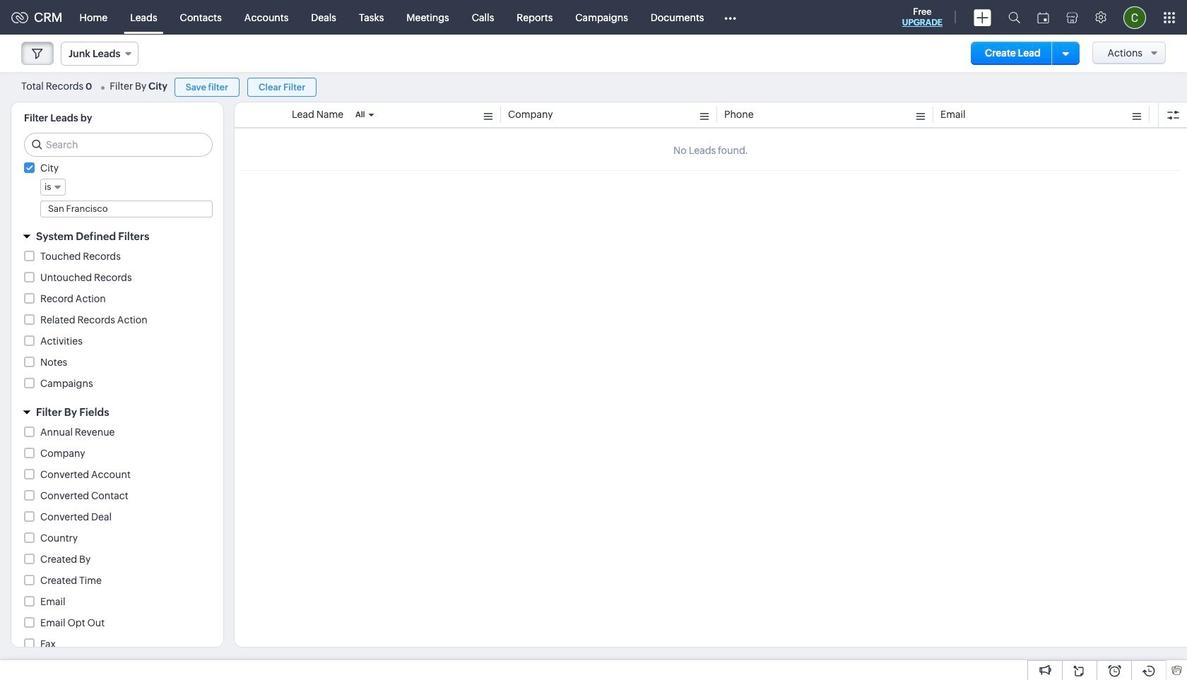 Task type: locate. For each thing, give the bounding box(es) containing it.
profile image
[[1124, 6, 1147, 29]]

search image
[[1009, 11, 1021, 23]]

logo image
[[11, 12, 28, 23]]

Type here text field
[[41, 201, 212, 217]]

None field
[[61, 42, 139, 66], [40, 179, 66, 196], [61, 42, 139, 66], [40, 179, 66, 196]]



Task type: vqa. For each thing, say whether or not it's contained in the screenshot.
Search text box
yes



Task type: describe. For each thing, give the bounding box(es) containing it.
Other Modules field
[[716, 6, 746, 29]]

search element
[[1000, 0, 1029, 35]]

calendar image
[[1038, 12, 1050, 23]]

create menu element
[[966, 0, 1000, 34]]

Search text field
[[25, 134, 212, 156]]

profile element
[[1116, 0, 1155, 34]]

create menu image
[[974, 9, 992, 26]]



